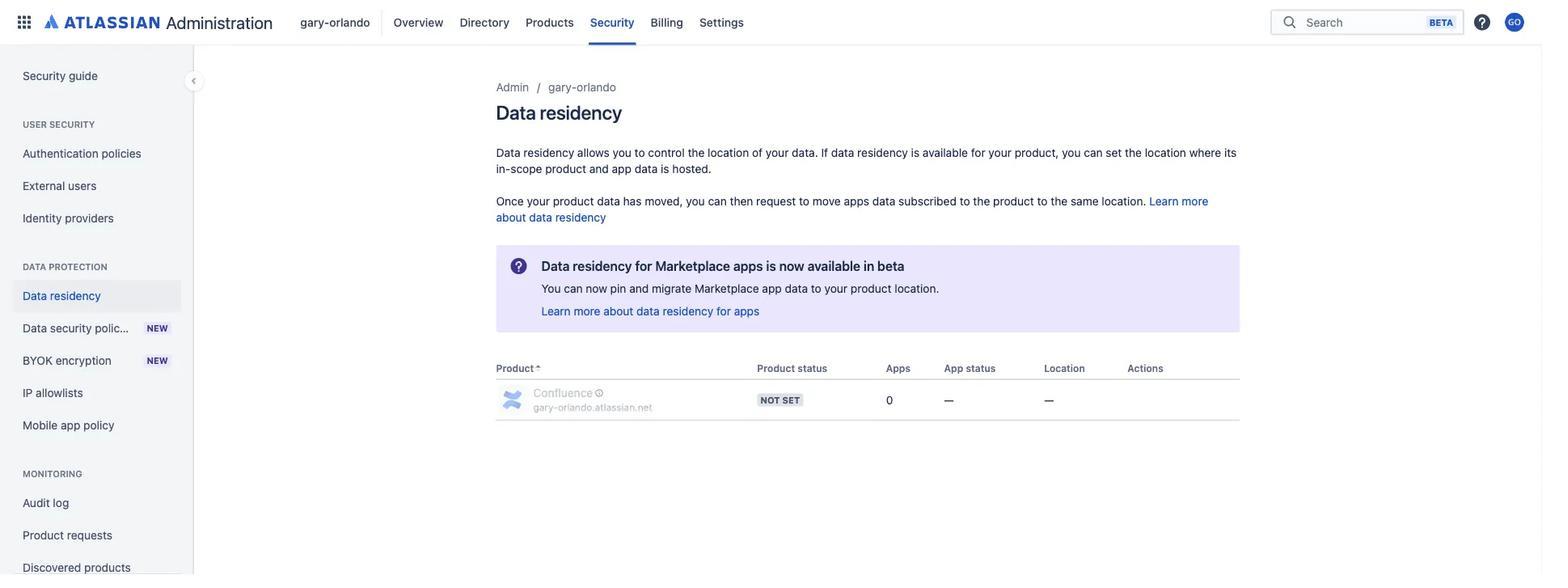 Task type: describe. For each thing, give the bounding box(es) containing it.
settings link
[[695, 9, 749, 35]]

requests
[[67, 529, 112, 542]]

0 horizontal spatial gary-orlando link
[[296, 9, 375, 35]]

identity
[[23, 211, 62, 225]]

data down data protection
[[23, 289, 47, 302]]

user
[[23, 119, 47, 130]]

1 vertical spatial set
[[783, 394, 800, 405]]

authentication policies link
[[13, 137, 181, 170]]

for inside data residency allows you to control the location of your data. if data residency is available for your product, you can set the location where its in-scope product and app data is hosted.
[[971, 146, 986, 159]]

discovered
[[23, 561, 81, 574]]

2 horizontal spatial you
[[1062, 146, 1081, 159]]

authentication policies
[[23, 147, 141, 160]]

data security policies
[[23, 321, 135, 335]]

available inside data residency allows you to control the location of your data. if data residency is available for your product, you can set the location where its in-scope product and app data is hosted.
[[923, 146, 968, 159]]

directory link
[[455, 9, 514, 35]]

ip allowlists link
[[13, 377, 181, 409]]

migrate
[[652, 282, 692, 295]]

overview link
[[389, 9, 448, 35]]

1 vertical spatial gary-
[[549, 80, 577, 94]]

is inside data residency for marketplace apps is now available in beta you can now pin and migrate marketplace app data to your product location.
[[766, 258, 776, 274]]

new for byok encryption
[[147, 355, 168, 366]]

authentication
[[23, 147, 98, 160]]

0
[[886, 393, 893, 406]]

not
[[761, 394, 780, 405]]

data inside data residency allows you to control the location of your data. if data residency is available for your product, you can set the location where its in-scope product and app data is hosted.
[[496, 146, 521, 159]]

security guide link
[[13, 60, 181, 92]]

external users link
[[13, 170, 181, 202]]

product,
[[1015, 146, 1059, 159]]

product requests link
[[13, 519, 181, 552]]

audit
[[23, 496, 50, 510]]

data left has
[[597, 195, 620, 208]]

of
[[752, 146, 763, 159]]

product status
[[757, 363, 828, 374]]

residency down migrate
[[663, 305, 714, 318]]

data inside data residency for marketplace apps is now available in beta you can now pin and migrate marketplace app data to your product location.
[[541, 258, 570, 274]]

allowlists
[[36, 386, 83, 400]]

administration
[[166, 12, 273, 32]]

data left subscribed
[[873, 195, 896, 208]]

beta
[[1430, 17, 1453, 27]]

2 vertical spatial for
[[717, 305, 731, 318]]

can inside data residency allows you to control the location of your data. if data residency is available for your product, you can set the location where its in-scope product and app data is hosted.
[[1084, 146, 1103, 159]]

admin link
[[496, 78, 529, 97]]

apps
[[886, 363, 911, 374]]

security for security
[[590, 15, 635, 29]]

pin
[[610, 282, 626, 295]]

mobile
[[23, 419, 58, 432]]

more for learn more about data residency for apps
[[574, 305, 601, 318]]

1 horizontal spatial gary-orlando link
[[549, 78, 616, 97]]

protection
[[49, 262, 107, 272]]

providers
[[65, 211, 114, 225]]

external users
[[23, 179, 97, 192]]

audit log
[[23, 496, 69, 510]]

users
[[68, 179, 97, 192]]

beta
[[878, 258, 905, 274]]

mobile app policy
[[23, 419, 114, 432]]

2 — from the left
[[1044, 393, 1054, 406]]

residency down protection
[[50, 289, 101, 302]]

audit log link
[[13, 487, 181, 519]]

once your product data has moved, you can then request to move apps data subscribed to the product to the same location.
[[496, 195, 1150, 208]]

about for learn more about data residency for apps
[[604, 305, 634, 318]]

data left protection
[[23, 262, 46, 272]]

0 vertical spatial data residency
[[496, 101, 622, 124]]

security for security guide
[[23, 69, 66, 82]]

products
[[526, 15, 574, 29]]

you
[[541, 282, 561, 295]]

where
[[1190, 146, 1221, 159]]

billing
[[651, 15, 683, 29]]

has
[[623, 195, 642, 208]]

hosted.
[[672, 162, 712, 176]]

security link
[[585, 9, 639, 35]]

product inside data residency for marketplace apps is now available in beta you can now pin and migrate marketplace app data to your product location.
[[851, 282, 892, 295]]

0 vertical spatial is
[[911, 146, 920, 159]]

1 vertical spatial orlando
[[577, 80, 616, 94]]

global navigation element
[[10, 0, 1271, 45]]

1 location from the left
[[708, 146, 749, 159]]

your inside data residency for marketplace apps is now available in beta you can now pin and migrate marketplace app data to your product location.
[[825, 282, 848, 295]]

ip
[[23, 386, 33, 400]]

external
[[23, 179, 65, 192]]

new for data security policies
[[147, 323, 168, 334]]

move
[[813, 195, 841, 208]]

overview
[[394, 15, 444, 29]]

app inside data residency for marketplace apps is now available in beta you can now pin and migrate marketplace app data to your product location.
[[762, 282, 782, 295]]

the left same
[[1051, 195, 1068, 208]]

actions
[[1128, 363, 1164, 374]]

status for product status
[[798, 363, 828, 374]]

data down the admin link
[[496, 101, 536, 124]]

data down control in the top left of the page
[[635, 162, 658, 176]]

the left where
[[1125, 146, 1142, 159]]

residency right 'if'
[[857, 146, 908, 159]]

policy
[[83, 419, 114, 432]]

0 horizontal spatial now
[[586, 282, 607, 295]]

administration banner
[[0, 0, 1542, 45]]

learn for learn more about data residency for apps
[[541, 305, 571, 318]]

admin
[[496, 80, 529, 94]]

for inside data residency for marketplace apps is now available in beta you can now pin and migrate marketplace app data to your product location.
[[635, 258, 652, 274]]

residency inside learn more about data residency
[[555, 211, 606, 224]]

its
[[1224, 146, 1237, 159]]

1 vertical spatial marketplace
[[695, 282, 759, 295]]

ip allowlists
[[23, 386, 83, 400]]

guide
[[69, 69, 98, 82]]

discovered products
[[23, 561, 131, 574]]

1 vertical spatial data residency
[[23, 289, 101, 302]]

mobile app policy link
[[13, 409, 181, 442]]

gary-orlando for the right gary-orlando link
[[549, 80, 616, 94]]

request
[[756, 195, 796, 208]]

security for data
[[50, 321, 92, 335]]

available inside data residency for marketplace apps is now available in beta you can now pin and migrate marketplace app data to your product location.
[[808, 258, 861, 274]]



Task type: locate. For each thing, give the bounding box(es) containing it.
the
[[688, 146, 705, 159], [1125, 146, 1142, 159], [973, 195, 990, 208], [1051, 195, 1068, 208]]

data
[[831, 146, 854, 159], [635, 162, 658, 176], [597, 195, 620, 208], [873, 195, 896, 208], [529, 211, 552, 224], [785, 282, 808, 295], [637, 305, 660, 318]]

1 horizontal spatial security
[[590, 15, 635, 29]]

0 horizontal spatial more
[[574, 305, 601, 318]]

the up "hosted."
[[688, 146, 705, 159]]

0 vertical spatial learn
[[1150, 195, 1179, 208]]

data residency for marketplace apps is now available in beta you can now pin and migrate marketplace app data to your product location.
[[541, 258, 939, 295]]

product up confluence icon
[[496, 363, 534, 374]]

security
[[49, 119, 95, 130], [50, 321, 92, 335]]

can right "you"
[[564, 282, 583, 295]]

you right allows
[[613, 146, 632, 159]]

is up subscribed
[[911, 146, 920, 159]]

to inside data residency allows you to control the location of your data. if data residency is available for your product, you can set the location where its in-scope product and app data is hosted.
[[635, 146, 645, 159]]

products link
[[521, 9, 579, 35]]

for up migrate
[[635, 258, 652, 274]]

product inside data residency allows you to control the location of your data. if data residency is available for your product, you can set the location where its in-scope product and app data is hosted.
[[545, 162, 586, 176]]

0 vertical spatial gary-
[[300, 15, 329, 29]]

0 horizontal spatial about
[[496, 211, 526, 224]]

and down allows
[[589, 162, 609, 176]]

apps
[[844, 195, 869, 208], [733, 258, 763, 274], [734, 305, 760, 318]]

1 horizontal spatial more
[[1182, 195, 1209, 208]]

product for product requests
[[23, 529, 64, 542]]

residency down allows
[[555, 211, 606, 224]]

0 horizontal spatial learn
[[541, 305, 571, 318]]

1 vertical spatial is
[[661, 162, 669, 176]]

0 vertical spatial more
[[1182, 195, 1209, 208]]

data.
[[792, 146, 818, 159]]

0 vertical spatial can
[[1084, 146, 1103, 159]]

security for user
[[49, 119, 95, 130]]

gary-orlando.atlassian.net
[[533, 402, 652, 413]]

1 — from the left
[[944, 393, 954, 406]]

data down migrate
[[637, 305, 660, 318]]

allows
[[577, 146, 610, 159]]

learn more about data residency
[[496, 195, 1209, 224]]

data protection
[[23, 262, 107, 272]]

if
[[821, 146, 828, 159]]

set
[[1106, 146, 1122, 159], [783, 394, 800, 405]]

set right the not
[[783, 394, 800, 405]]

can up same
[[1084, 146, 1103, 159]]

same
[[1071, 195, 1099, 208]]

search icon image
[[1280, 14, 1300, 30]]

can
[[1084, 146, 1103, 159], [708, 195, 727, 208], [564, 282, 583, 295]]

learn down "you"
[[541, 305, 571, 318]]

to inside data residency for marketplace apps is now available in beta you can now pin and migrate marketplace app data to your product location.
[[811, 282, 822, 295]]

data inside data residency for marketplace apps is now available in beta you can now pin and migrate marketplace app data to your product location.
[[785, 282, 808, 295]]

app
[[944, 363, 963, 374]]

product requests
[[23, 529, 112, 542]]

gary-
[[300, 15, 329, 29], [549, 80, 577, 94], [533, 402, 558, 413]]

0 vertical spatial app
[[612, 162, 632, 176]]

0 vertical spatial security
[[49, 119, 95, 130]]

data right 'if'
[[831, 146, 854, 159]]

0 vertical spatial marketplace
[[655, 258, 730, 274]]

apps down data residency for marketplace apps is now available in beta you can now pin and migrate marketplace app data to your product location.
[[734, 305, 760, 318]]

0 horizontal spatial location
[[708, 146, 749, 159]]

0 horizontal spatial —
[[944, 393, 954, 406]]

0 horizontal spatial orlando
[[329, 15, 370, 29]]

security up authentication policies at the top of page
[[49, 119, 95, 130]]

for down data residency for marketplace apps is now available in beta you can now pin and migrate marketplace app data to your product location.
[[717, 305, 731, 318]]

account image
[[1505, 13, 1525, 32]]

to
[[635, 146, 645, 159], [799, 195, 810, 208], [960, 195, 970, 208], [1037, 195, 1048, 208], [811, 282, 822, 295]]

1 vertical spatial available
[[808, 258, 861, 274]]

now left the pin
[[586, 282, 607, 295]]

data residency allows you to control the location of your data. if data residency is available for your product, you can set the location where its in-scope product and app data is hosted.
[[496, 146, 1237, 176]]

1 horizontal spatial for
[[717, 305, 731, 318]]

2 horizontal spatial can
[[1084, 146, 1103, 159]]

0 horizontal spatial data residency
[[23, 289, 101, 302]]

1 horizontal spatial can
[[708, 195, 727, 208]]

1 horizontal spatial —
[[1044, 393, 1054, 406]]

now down request
[[779, 258, 804, 274]]

byok encryption
[[23, 354, 112, 367]]

discovered products link
[[13, 552, 181, 575]]

data down scope
[[529, 211, 552, 224]]

learn right same
[[1150, 195, 1179, 208]]

0 vertical spatial for
[[971, 146, 986, 159]]

0 horizontal spatial you
[[613, 146, 632, 159]]

security guide
[[23, 69, 98, 82]]

app inside data residency allows you to control the location of your data. if data residency is available for your product, you can set the location where its in-scope product and app data is hosted.
[[612, 162, 632, 176]]

1 security from the top
[[49, 119, 95, 130]]

learn more about data residency for apps
[[541, 305, 760, 318]]

0 horizontal spatial status
[[798, 363, 828, 374]]

app status
[[944, 363, 996, 374]]

apps right move
[[844, 195, 869, 208]]

0 vertical spatial gary-orlando link
[[296, 9, 375, 35]]

1 vertical spatial learn
[[541, 305, 571, 318]]

0 horizontal spatial available
[[808, 258, 861, 274]]

1 vertical spatial more
[[574, 305, 601, 318]]

0 horizontal spatial for
[[635, 258, 652, 274]]

product for product status
[[757, 363, 795, 374]]

1 horizontal spatial product
[[496, 363, 534, 374]]

in-
[[496, 162, 511, 176]]

residency inside data residency for marketplace apps is now available in beta you can now pin and migrate marketplace app data to your product location.
[[573, 258, 632, 274]]

new
[[147, 323, 168, 334], [147, 355, 168, 366]]

more inside learn more about data residency
[[1182, 195, 1209, 208]]

orlando up allows
[[577, 80, 616, 94]]

can inside data residency for marketplace apps is now available in beta you can now pin and migrate marketplace app data to your product location.
[[564, 282, 583, 295]]

byok
[[23, 354, 53, 367]]

1 horizontal spatial data residency
[[496, 101, 622, 124]]

2 horizontal spatial app
[[762, 282, 782, 295]]

0 horizontal spatial app
[[61, 419, 80, 432]]

gary-orlando for gary-orlando link to the left
[[300, 15, 370, 29]]

you right moved,
[[686, 195, 705, 208]]

product up 'not set'
[[757, 363, 795, 374]]

1 vertical spatial can
[[708, 195, 727, 208]]

new down the data residency link
[[147, 323, 168, 334]]

available
[[923, 146, 968, 159], [808, 258, 861, 274]]

1 vertical spatial about
[[604, 305, 634, 318]]

0 vertical spatial apps
[[844, 195, 869, 208]]

1 horizontal spatial available
[[923, 146, 968, 159]]

product for product
[[496, 363, 534, 374]]

1 vertical spatial gary-orlando
[[549, 80, 616, 94]]

apps down the then
[[733, 258, 763, 274]]

location. inside data residency for marketplace apps is now available in beta you can now pin and migrate marketplace app data to your product location.
[[895, 282, 939, 295]]

0 horizontal spatial is
[[661, 162, 669, 176]]

data inside learn more about data residency
[[529, 211, 552, 224]]

residency up the pin
[[573, 258, 632, 274]]

more
[[1182, 195, 1209, 208], [574, 305, 601, 318]]

1 vertical spatial security
[[23, 69, 66, 82]]

can left the then
[[708, 195, 727, 208]]

1 horizontal spatial is
[[766, 258, 776, 274]]

1 horizontal spatial about
[[604, 305, 634, 318]]

1 horizontal spatial location.
[[1102, 195, 1147, 208]]

location. right same
[[1102, 195, 1147, 208]]

help icon image
[[1473, 13, 1492, 32]]

confluence image
[[499, 387, 525, 413]]

2 horizontal spatial is
[[911, 146, 920, 159]]

2 new from the top
[[147, 355, 168, 366]]

2 vertical spatial app
[[61, 419, 80, 432]]

0 vertical spatial gary-orlando
[[300, 15, 370, 29]]

products
[[84, 561, 131, 574]]

0 vertical spatial new
[[147, 323, 168, 334]]

orlando left "overview"
[[329, 15, 370, 29]]

you right product, at top
[[1062, 146, 1081, 159]]

directory
[[460, 15, 510, 29]]

log
[[53, 496, 69, 510]]

orlando.atlassian.net
[[558, 402, 652, 413]]

about
[[496, 211, 526, 224], [604, 305, 634, 318]]

data up 'product status'
[[785, 282, 808, 295]]

data up byok
[[23, 321, 47, 335]]

2 vertical spatial apps
[[734, 305, 760, 318]]

orlando inside global navigation element
[[329, 15, 370, 29]]

set inside data residency allows you to control the location of your data. if data residency is available for your product, you can set the location where its in-scope product and app data is hosted.
[[1106, 146, 1122, 159]]

policies up external users link on the top of the page
[[102, 147, 141, 160]]

your
[[766, 146, 789, 159], [989, 146, 1012, 159], [527, 195, 550, 208], [825, 282, 848, 295]]

location. down beta
[[895, 282, 939, 295]]

0 horizontal spatial product
[[23, 529, 64, 542]]

0 horizontal spatial security
[[23, 69, 66, 82]]

1 horizontal spatial orlando
[[577, 80, 616, 94]]

gary- inside global navigation element
[[300, 15, 329, 29]]

1 horizontal spatial you
[[686, 195, 705, 208]]

security left billing at the top
[[590, 15, 635, 29]]

about for learn more about data residency
[[496, 211, 526, 224]]

1 vertical spatial app
[[762, 282, 782, 295]]

2 horizontal spatial product
[[757, 363, 795, 374]]

data residency down the admin link
[[496, 101, 622, 124]]

security
[[590, 15, 635, 29], [23, 69, 66, 82]]

2 horizontal spatial for
[[971, 146, 986, 159]]

data residency down data protection
[[23, 289, 101, 302]]

2 status from the left
[[966, 363, 996, 374]]

is down request
[[766, 258, 776, 274]]

2 vertical spatial can
[[564, 282, 583, 295]]

learn more about data residency link
[[496, 195, 1209, 224]]

location left of
[[708, 146, 749, 159]]

in
[[864, 258, 874, 274]]

information image
[[593, 387, 606, 399]]

1 vertical spatial and
[[629, 282, 649, 295]]

about inside learn more about data residency
[[496, 211, 526, 224]]

available left in
[[808, 258, 861, 274]]

monitoring
[[23, 469, 82, 479]]

2 vertical spatial is
[[766, 258, 776, 274]]

1 new from the top
[[147, 323, 168, 334]]

learn more about data residency for apps link
[[541, 305, 760, 318]]

1 status from the left
[[798, 363, 828, 374]]

1 horizontal spatial set
[[1106, 146, 1122, 159]]

now
[[779, 258, 804, 274], [586, 282, 607, 295]]

residency up scope
[[524, 146, 574, 159]]

0 horizontal spatial can
[[564, 282, 583, 295]]

app
[[612, 162, 632, 176], [762, 282, 782, 295], [61, 419, 80, 432]]

status up 'not set'
[[798, 363, 828, 374]]

—
[[944, 393, 954, 406], [1044, 393, 1054, 406]]

set right product, at top
[[1106, 146, 1122, 159]]

identity providers link
[[13, 202, 181, 235]]

is down control in the top left of the page
[[661, 162, 669, 176]]

residency up allows
[[540, 101, 622, 124]]

1 vertical spatial now
[[586, 282, 607, 295]]

0 vertical spatial available
[[923, 146, 968, 159]]

about down once
[[496, 211, 526, 224]]

new up ip allowlists link
[[147, 355, 168, 366]]

0 horizontal spatial set
[[783, 394, 800, 405]]

apps inside data residency for marketplace apps is now available in beta you can now pin and migrate marketplace app data to your product location.
[[733, 258, 763, 274]]

status right the app
[[966, 363, 996, 374]]

0 vertical spatial orlando
[[329, 15, 370, 29]]

location left where
[[1145, 146, 1186, 159]]

1 horizontal spatial now
[[779, 258, 804, 274]]

is
[[911, 146, 920, 159], [661, 162, 669, 176], [766, 258, 776, 274]]

learn for learn more about data residency
[[1150, 195, 1179, 208]]

and inside data residency for marketplace apps is now available in beta you can now pin and migrate marketplace app data to your product location.
[[629, 282, 649, 295]]

learn inside learn more about data residency
[[1150, 195, 1179, 208]]

1 vertical spatial policies
[[95, 321, 135, 335]]

available up subscribed
[[923, 146, 968, 159]]

Search field
[[1302, 8, 1427, 37]]

marketplace right migrate
[[695, 282, 759, 295]]

not set
[[761, 394, 800, 405]]

0 vertical spatial about
[[496, 211, 526, 224]]

1 vertical spatial gary-orlando link
[[549, 78, 616, 97]]

scope
[[511, 162, 542, 176]]

policies down the data residency link
[[95, 321, 135, 335]]

1 horizontal spatial app
[[612, 162, 632, 176]]

status for app status
[[966, 363, 996, 374]]

marketplace up migrate
[[655, 258, 730, 274]]

0 vertical spatial security
[[590, 15, 635, 29]]

appswitcher icon image
[[15, 13, 34, 32]]

subscribed
[[899, 195, 957, 208]]

2 vertical spatial gary-
[[533, 402, 558, 413]]

1 horizontal spatial location
[[1145, 146, 1186, 159]]

security left guide
[[23, 69, 66, 82]]

and right the pin
[[629, 282, 649, 295]]

data
[[496, 101, 536, 124], [496, 146, 521, 159], [541, 258, 570, 274], [23, 262, 46, 272], [23, 289, 47, 302], [23, 321, 47, 335]]

control
[[648, 146, 685, 159]]

— down the app
[[944, 393, 954, 406]]

0 vertical spatial now
[[779, 258, 804, 274]]

security up byok encryption
[[50, 321, 92, 335]]

product down audit log
[[23, 529, 64, 542]]

administration link
[[39, 9, 279, 35]]

0 horizontal spatial and
[[589, 162, 609, 176]]

1 horizontal spatial status
[[966, 363, 996, 374]]

0 vertical spatial policies
[[102, 147, 141, 160]]

for left product, at top
[[971, 146, 986, 159]]

data up "you"
[[541, 258, 570, 274]]

then
[[730, 195, 753, 208]]

0 vertical spatial location.
[[1102, 195, 1147, 208]]

2 location from the left
[[1145, 146, 1186, 159]]

marketplace
[[655, 258, 730, 274], [695, 282, 759, 295]]

data residency link
[[13, 280, 181, 312]]

1 vertical spatial location.
[[895, 282, 939, 295]]

and inside data residency allows you to control the location of your data. if data residency is available for your product, you can set the location where its in-scope product and app data is hosted.
[[589, 162, 609, 176]]

security inside global navigation element
[[590, 15, 635, 29]]

location
[[1044, 363, 1085, 374]]

the right subscribed
[[973, 195, 990, 208]]

atlassian image
[[44, 11, 160, 31], [44, 11, 160, 31]]

0 horizontal spatial location.
[[895, 282, 939, 295]]

2 security from the top
[[50, 321, 92, 335]]

0 horizontal spatial gary-orlando
[[300, 15, 370, 29]]

identity providers
[[23, 211, 114, 225]]

1 vertical spatial security
[[50, 321, 92, 335]]

location.
[[1102, 195, 1147, 208], [895, 282, 939, 295]]

1 vertical spatial apps
[[733, 258, 763, 274]]

1 horizontal spatial and
[[629, 282, 649, 295]]

0 vertical spatial set
[[1106, 146, 1122, 159]]

billing link
[[646, 9, 688, 35]]

more for learn more about data residency
[[1182, 195, 1209, 208]]

once
[[496, 195, 524, 208]]

gary-orlando inside gary-orlando link
[[300, 15, 370, 29]]

encryption
[[56, 354, 112, 367]]

and
[[589, 162, 609, 176], [629, 282, 649, 295]]

product
[[496, 363, 534, 374], [757, 363, 795, 374], [23, 529, 64, 542]]

1 vertical spatial new
[[147, 355, 168, 366]]

for
[[971, 146, 986, 159], [635, 258, 652, 274], [717, 305, 731, 318]]

settings
[[700, 15, 744, 29]]

— down location
[[1044, 393, 1054, 406]]

user security
[[23, 119, 95, 130]]

1 horizontal spatial gary-orlando
[[549, 80, 616, 94]]

data up in-
[[496, 146, 521, 159]]

policies
[[102, 147, 141, 160], [95, 321, 135, 335]]

1 vertical spatial for
[[635, 258, 652, 274]]

about down the pin
[[604, 305, 634, 318]]



Task type: vqa. For each thing, say whether or not it's contained in the screenshot.
the leftmost US
no



